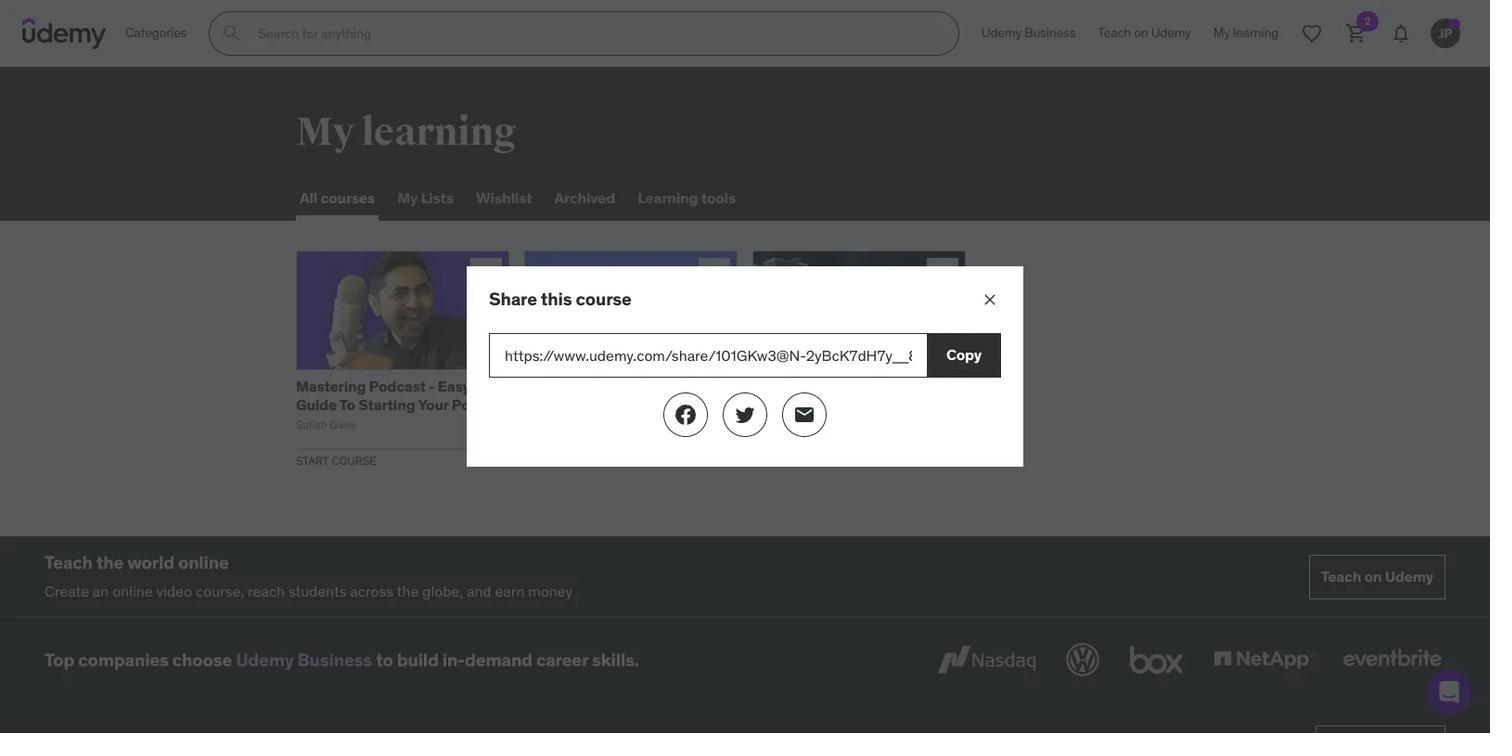 Task type: vqa. For each thing, say whether or not it's contained in the screenshot.
the rightmost the on
yes



Task type: locate. For each thing, give the bounding box(es) containing it.
0 horizontal spatial udemy business link
[[236, 648, 372, 671]]

1 horizontal spatial start course
[[524, 453, 605, 467]]

start for git & github crash course: create a repository from scratch!
[[524, 453, 557, 467]]

design down movements
[[840, 417, 875, 431]]

my left lists
[[397, 189, 418, 207]]

my up "all courses"
[[296, 109, 354, 156]]

None text field
[[489, 333, 927, 378]]

1 vertical spatial udemy business link
[[236, 648, 372, 671]]

1 horizontal spatial my
[[397, 189, 418, 207]]

1 horizontal spatial teach
[[1098, 24, 1131, 41]]

on for the teach on udemy link to the left
[[1134, 24, 1148, 41]]

start course down gaire
[[296, 453, 377, 467]]

0 vertical spatial game
[[826, 377, 866, 396]]

earn
[[495, 582, 525, 600]]

guide
[[296, 395, 337, 413]]

students
[[288, 582, 347, 600]]

mastering inside mastering podcast -  easy guide to starting your podcast satish gaire
[[296, 377, 366, 396]]

start course down scratch!
[[524, 453, 605, 467]]

globe,
[[422, 582, 463, 600]]

course down [ school of game design ]
[[788, 453, 833, 467]]

1 horizontal spatial mastering
[[753, 377, 822, 396]]

0 vertical spatial create
[[524, 395, 570, 413]]

start course down of
[[753, 453, 833, 467]]

game
[[826, 377, 866, 396], [808, 417, 838, 431]]

my for my lists
[[397, 189, 418, 207]]

all courses link
[[296, 176, 379, 221]]

1 vertical spatial teach on udemy
[[1321, 567, 1434, 586]]

1 horizontal spatial course
[[560, 453, 605, 467]]

1 horizontal spatial teach on udemy link
[[1309, 555, 1446, 599]]

0 horizontal spatial medium image
[[734, 404, 756, 426]]

my
[[296, 109, 354, 156], [397, 189, 418, 207]]

skills.
[[592, 648, 639, 671]]

design
[[869, 377, 918, 396], [840, 417, 875, 431]]

business
[[1025, 24, 1076, 41], [297, 648, 372, 671]]

start
[[296, 453, 329, 467], [524, 453, 557, 467], [753, 453, 785, 467]]

tools
[[701, 189, 736, 207]]

learning tools link
[[634, 176, 740, 221]]

teach on udemy
[[1098, 24, 1191, 41], [1321, 567, 1434, 586]]

all courses
[[300, 189, 375, 207]]

on
[[1134, 24, 1148, 41], [1365, 567, 1382, 586]]

2 start course from the left
[[524, 453, 605, 467]]

0 horizontal spatial start
[[296, 453, 329, 467]]

online right an
[[112, 582, 153, 600]]

2 mastering from the left
[[753, 377, 822, 396]]

0 vertical spatial on
[[1134, 24, 1148, 41]]

podcast
[[369, 377, 426, 396], [452, 395, 508, 413]]

0 vertical spatial udemy business link
[[970, 11, 1087, 56]]

1 horizontal spatial create
[[524, 395, 570, 413]]

0 vertical spatial business
[[1025, 24, 1076, 41]]

game inside mastering game design camera movements in arcade studio
[[826, 377, 866, 396]]

online
[[178, 551, 229, 573], [112, 582, 153, 600]]

3 course from the left
[[788, 453, 833, 467]]

0 horizontal spatial teach
[[45, 551, 93, 573]]

start down scratch!
[[524, 453, 557, 467]]

all
[[300, 189, 318, 207]]

movements
[[809, 395, 890, 413]]

mastering
[[296, 377, 366, 396], [753, 377, 822, 396]]

0 vertical spatial teach on udemy link
[[1087, 11, 1202, 56]]

design up ]
[[869, 377, 918, 396]]

2 horizontal spatial start course
[[753, 453, 833, 467]]

1 start from the left
[[296, 453, 329, 467]]

copy button
[[927, 333, 1001, 378]]

1 horizontal spatial start
[[524, 453, 557, 467]]

0 horizontal spatial create
[[45, 582, 89, 600]]

game up [ school of game design ]
[[826, 377, 866, 396]]

mastering inside mastering game design camera movements in arcade studio
[[753, 377, 822, 396]]

0 horizontal spatial on
[[1134, 24, 1148, 41]]

2 medium image from the left
[[793, 404, 816, 426]]

1 vertical spatial the
[[397, 582, 419, 600]]

1 vertical spatial online
[[112, 582, 153, 600]]

course for mastering game design camera movements in arcade studio
[[788, 453, 833, 467]]

learning
[[361, 109, 517, 156]]

course for git & github crash course: create a repository from scratch!
[[560, 453, 605, 467]]

course down gaire
[[331, 453, 377, 467]]

&
[[548, 377, 557, 396]]

1 horizontal spatial on
[[1365, 567, 1382, 586]]

teach on udemy link
[[1087, 11, 1202, 56], [1309, 555, 1446, 599]]

0 horizontal spatial online
[[112, 582, 153, 600]]

create left an
[[45, 582, 89, 600]]

start down school
[[753, 453, 785, 467]]

0 horizontal spatial business
[[297, 648, 372, 671]]

0 vertical spatial my
[[296, 109, 354, 156]]

mastering game design camera movements in arcade studio
[[753, 377, 957, 431]]

0 horizontal spatial mastering
[[296, 377, 366, 396]]

1 horizontal spatial business
[[1025, 24, 1076, 41]]

1 vertical spatial business
[[297, 648, 372, 671]]

udemy business link
[[970, 11, 1087, 56], [236, 648, 372, 671]]

course for mastering podcast -  easy guide to starting your podcast
[[331, 453, 377, 467]]

start course for mastering podcast -  easy guide to starting your podcast
[[296, 453, 377, 467]]

0 vertical spatial online
[[178, 551, 229, 573]]

wishlist
[[476, 189, 532, 207]]

0 horizontal spatial teach on udemy link
[[1087, 11, 1202, 56]]

create
[[524, 395, 570, 413], [45, 582, 89, 600]]

teach
[[1098, 24, 1131, 41], [45, 551, 93, 573], [1321, 567, 1361, 586]]

mastering up gaire
[[296, 377, 366, 396]]

share
[[489, 288, 537, 310]]

1 mastering from the left
[[296, 377, 366, 396]]

0 horizontal spatial podcast
[[369, 377, 426, 396]]

2 start from the left
[[524, 453, 557, 467]]

the up an
[[96, 551, 124, 573]]

0 horizontal spatial teach on udemy
[[1098, 24, 1191, 41]]

netapp image
[[1210, 640, 1317, 680]]

medium image
[[734, 404, 756, 426], [793, 404, 816, 426]]

my learning
[[296, 109, 517, 156]]

school
[[759, 417, 793, 431]]

2 course from the left
[[560, 453, 605, 467]]

the
[[96, 551, 124, 573], [397, 582, 419, 600]]

and
[[467, 582, 491, 600]]

course:
[[655, 377, 708, 396]]

teach for the teach on udemy link to the left
[[1098, 24, 1131, 41]]

podcast left -
[[369, 377, 426, 396]]

3 start course from the left
[[753, 453, 833, 467]]

medium image left school
[[734, 404, 756, 426]]

1 vertical spatial create
[[45, 582, 89, 600]]

0 vertical spatial the
[[96, 551, 124, 573]]

reach
[[248, 582, 285, 600]]

0 vertical spatial design
[[869, 377, 918, 396]]

2 horizontal spatial teach
[[1321, 567, 1361, 586]]

1 start course from the left
[[296, 453, 377, 467]]

teach on udemy for the bottommost the teach on udemy link
[[1321, 567, 1434, 586]]

video
[[156, 582, 192, 600]]

studio
[[753, 413, 798, 431]]

medium image right school
[[793, 404, 816, 426]]

course down scratch!
[[560, 453, 605, 467]]

arcade
[[909, 395, 957, 413]]

0 horizontal spatial course
[[331, 453, 377, 467]]

1 horizontal spatial teach on udemy
[[1321, 567, 1434, 586]]

online up course,
[[178, 551, 229, 573]]

2 horizontal spatial start
[[753, 453, 785, 467]]

build
[[397, 648, 439, 671]]

udemy
[[982, 24, 1022, 41], [1151, 24, 1191, 41], [1385, 567, 1434, 586], [236, 648, 294, 671]]

1 vertical spatial on
[[1365, 567, 1382, 586]]

1 medium image from the left
[[734, 404, 756, 426]]

game right of
[[808, 417, 838, 431]]

start course
[[296, 453, 377, 467], [524, 453, 605, 467], [753, 453, 833, 467]]

0 horizontal spatial start course
[[296, 453, 377, 467]]

3 start from the left
[[753, 453, 785, 467]]

1 horizontal spatial online
[[178, 551, 229, 573]]

0 horizontal spatial my
[[296, 109, 354, 156]]

volkswagen image
[[1062, 640, 1103, 680]]

create left the a
[[524, 395, 570, 413]]

1 vertical spatial my
[[397, 189, 418, 207]]

1 horizontal spatial medium image
[[793, 404, 816, 426]]

course
[[331, 453, 377, 467], [560, 453, 605, 467], [788, 453, 833, 467]]

share this course dialog
[[467, 266, 1024, 467]]

1 course from the left
[[331, 453, 377, 467]]

courses
[[321, 189, 375, 207]]

0 horizontal spatial the
[[96, 551, 124, 573]]

my lists link
[[394, 176, 457, 221]]

0 vertical spatial teach on udemy
[[1098, 24, 1191, 41]]

demand
[[465, 648, 533, 671]]

podcast right your
[[452, 395, 508, 413]]

nasdaq image
[[934, 640, 1040, 680]]

mastering up studio
[[753, 377, 822, 396]]

1 horizontal spatial the
[[397, 582, 419, 600]]

2 horizontal spatial course
[[788, 453, 833, 467]]

start down satish
[[296, 453, 329, 467]]

the left globe,
[[397, 582, 419, 600]]

github
[[560, 377, 609, 396]]

teach on udemy for the teach on udemy link to the left
[[1098, 24, 1191, 41]]



Task type: describe. For each thing, give the bounding box(es) containing it.
[
[[753, 417, 756, 431]]

1 vertical spatial design
[[840, 417, 875, 431]]

my lists
[[397, 189, 454, 207]]

crash
[[612, 377, 652, 396]]

this
[[541, 288, 572, 310]]

repository
[[584, 395, 660, 413]]

lists
[[421, 189, 454, 207]]

easy
[[438, 377, 470, 396]]

create inside git & github crash course: create a repository from scratch!
[[524, 395, 570, 413]]

1 vertical spatial game
[[808, 417, 838, 431]]

start course for git & github crash course: create a repository from scratch!
[[524, 453, 605, 467]]

scratch!
[[524, 413, 582, 431]]

-
[[429, 377, 435, 396]]

in-
[[442, 648, 465, 671]]

top
[[45, 648, 74, 671]]

eventbrite image
[[1339, 640, 1446, 680]]

git
[[524, 377, 545, 396]]

across
[[350, 582, 394, 600]]

create inside teach the world online create an online video course, reach students across the globe, and earn money
[[45, 582, 89, 600]]

world
[[127, 551, 174, 573]]

udemy image
[[22, 18, 107, 49]]

in
[[893, 395, 906, 413]]

satish
[[296, 417, 327, 431]]

design inside mastering game design camera movements in arcade studio
[[869, 377, 918, 396]]

a
[[573, 395, 581, 413]]

companies
[[78, 648, 169, 671]]

archived
[[554, 189, 615, 207]]

camera
[[753, 395, 806, 413]]

[ school of game design ]
[[753, 417, 881, 431]]

close modal image
[[981, 290, 999, 309]]

starting
[[358, 395, 415, 413]]

mastering game design camera movements in arcade studio link
[[753, 377, 964, 431]]

an
[[93, 582, 109, 600]]

of
[[796, 417, 805, 431]]

submit search image
[[221, 22, 243, 45]]

mastering for movements
[[753, 377, 822, 396]]

mastering podcast -  easy guide to starting your podcast link
[[296, 377, 508, 413]]

course,
[[196, 582, 244, 600]]

git & github crash course: create a repository from scratch!
[[524, 377, 708, 431]]

start for mastering podcast -  easy guide to starting your podcast
[[296, 453, 329, 467]]

teach inside teach the world online create an online video course, reach students across the globe, and earn money
[[45, 551, 93, 573]]

medium image
[[675, 404, 697, 426]]

1 vertical spatial teach on udemy link
[[1309, 555, 1446, 599]]

mastering for guide
[[296, 377, 366, 396]]

start course for mastering game design camera movements in arcade studio
[[753, 453, 833, 467]]

share this course
[[489, 288, 632, 310]]

]
[[878, 417, 881, 431]]

archived link
[[551, 176, 619, 221]]

money
[[528, 582, 573, 600]]

choose
[[172, 648, 232, 671]]

to
[[376, 648, 393, 671]]

start for mastering game design camera movements in arcade studio
[[753, 453, 785, 467]]

your
[[418, 395, 449, 413]]

teach for the bottommost the teach on udemy link
[[1321, 567, 1361, 586]]

copy
[[946, 346, 982, 364]]

learning tools
[[638, 189, 736, 207]]

gaire
[[330, 417, 357, 431]]

1 horizontal spatial podcast
[[452, 395, 508, 413]]

1 horizontal spatial udemy business link
[[970, 11, 1087, 56]]

box image
[[1126, 640, 1188, 680]]

top companies choose udemy business to build in-demand career skills.
[[45, 648, 639, 671]]

on for the bottommost the teach on udemy link
[[1365, 567, 1382, 586]]

teach the world online create an online video course, reach students across the globe, and earn money
[[45, 551, 573, 600]]

udemy business
[[982, 24, 1076, 41]]

to
[[339, 395, 355, 413]]

learning
[[638, 189, 698, 207]]

career
[[536, 648, 588, 671]]

course
[[576, 288, 632, 310]]

mastering podcast -  easy guide to starting your podcast satish gaire
[[296, 377, 508, 431]]

none text field inside "share this course" 'dialog'
[[489, 333, 927, 378]]

git & github crash course: create a repository from scratch! link
[[524, 377, 713, 431]]

my for my learning
[[296, 109, 354, 156]]

wishlist link
[[472, 176, 536, 221]]

from
[[663, 395, 699, 413]]



